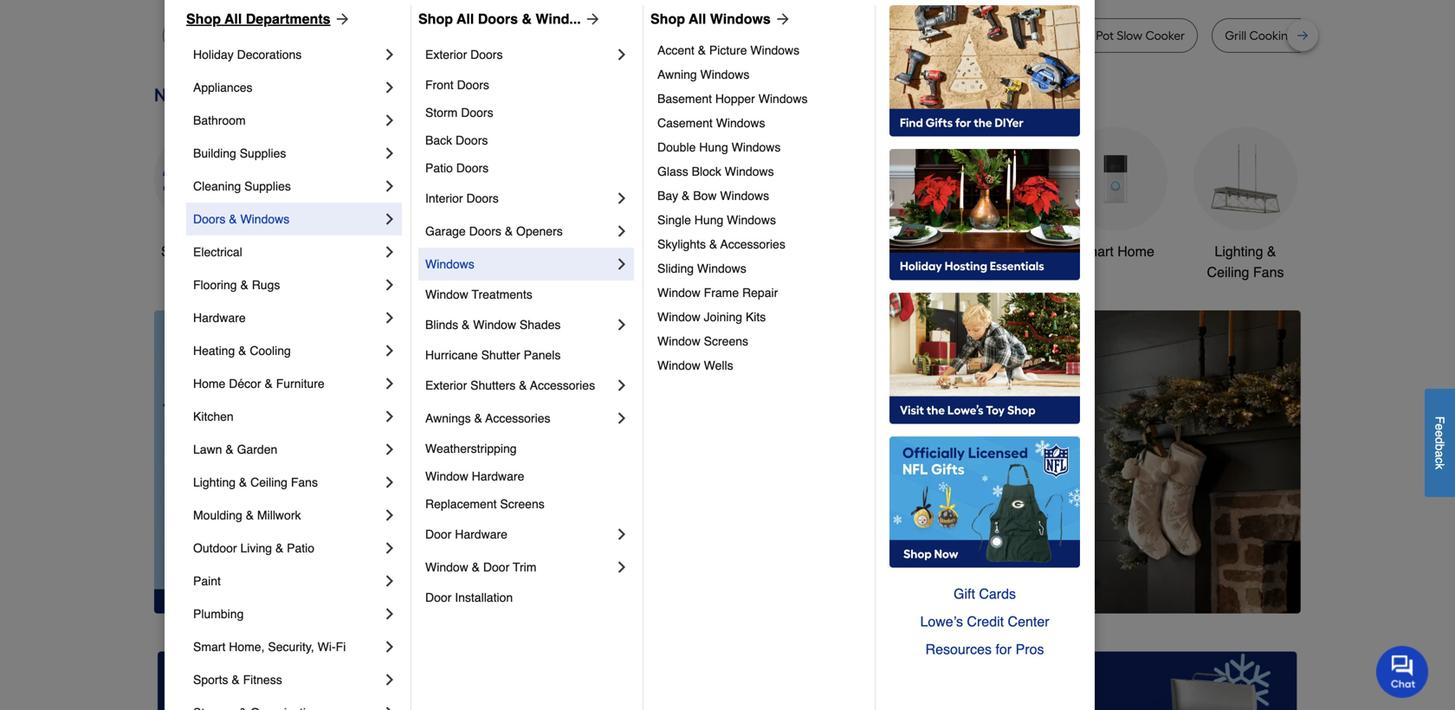 Task type: vqa. For each thing, say whether or not it's contained in the screenshot.
Window Frame Repair the Window
yes



Task type: describe. For each thing, give the bounding box(es) containing it.
installation
[[455, 591, 513, 605]]

get up to 2 free select tools or batteries when you buy 1 with select purchases. image
[[158, 652, 519, 710]]

1 vertical spatial bathroom
[[956, 243, 1016, 259]]

doors up the exterior doors "link"
[[478, 11, 518, 27]]

building supplies link
[[193, 137, 381, 170]]

windows inside 'link'
[[725, 165, 774, 178]]

chevron right image for awnings & accessories
[[613, 410, 631, 427]]

crock pot slow cooker
[[1061, 28, 1185, 43]]

supplies for cleaning supplies
[[244, 179, 291, 193]]

screens for window screens
[[704, 334, 749, 348]]

1 cooker from the left
[[439, 28, 478, 43]]

shades
[[520, 318, 561, 332]]

cleaning
[[193, 179, 241, 193]]

chevron right image for home décor & furniture
[[381, 375, 399, 392]]

chevron right image for window & door trim
[[613, 559, 631, 576]]

awning windows
[[658, 68, 750, 81]]

chevron right image for blinds & window shades
[[613, 316, 631, 334]]

smart home
[[1077, 243, 1155, 259]]

f
[[1433, 416, 1447, 424]]

security,
[[268, 640, 314, 654]]

chevron right image for lighting & ceiling fans
[[381, 474, 399, 491]]

shutter
[[481, 348, 520, 362]]

chevron right image for doors & windows
[[381, 211, 399, 228]]

& inside the lighting & ceiling fans
[[1267, 243, 1277, 259]]

chevron right image for exterior doors
[[613, 46, 631, 63]]

christmas decorations link
[[544, 127, 648, 283]]

deals
[[216, 243, 251, 259]]

skylights & accessories
[[658, 237, 786, 251]]

c
[[1433, 458, 1447, 464]]

recommended searches for you heading
[[154, 0, 1301, 4]]

shop for shop all windows
[[651, 11, 685, 27]]

2 horizontal spatial arrow right image
[[1269, 462, 1287, 479]]

panels
[[524, 348, 561, 362]]

bow
[[693, 189, 717, 203]]

chevron right image for interior doors
[[613, 190, 631, 207]]

0 vertical spatial home
[[1118, 243, 1155, 259]]

doors up shop all deals
[[193, 212, 226, 226]]

windows down picture
[[700, 68, 750, 81]]

window wells
[[658, 359, 733, 373]]

lawn
[[193, 443, 222, 457]]

home décor & furniture
[[193, 377, 325, 391]]

fitness
[[243, 673, 282, 687]]

double
[[658, 140, 696, 154]]

glass block windows
[[658, 165, 774, 178]]

all for departments
[[225, 11, 242, 27]]

shop these last-minute gifts. $99 or less. quantities are limited and won't last. image
[[154, 311, 434, 614]]

garage doors & openers link
[[425, 215, 613, 248]]

f e e d b a c k button
[[1425, 389, 1455, 497]]

glass
[[658, 165, 689, 178]]

decorations for holiday
[[237, 48, 302, 62]]

holiday decorations link
[[193, 38, 381, 71]]

window for window wells
[[658, 359, 701, 373]]

doors for interior
[[466, 191, 499, 205]]

supplies for building supplies
[[240, 146, 286, 160]]

0 horizontal spatial home
[[193, 377, 226, 391]]

glass block windows link
[[658, 159, 863, 184]]

crock for crock pot slow cooker
[[1061, 28, 1093, 43]]

storm doors
[[425, 106, 493, 120]]

window for window screens
[[658, 334, 701, 348]]

chevron right image for hardware
[[381, 309, 399, 327]]

replacement screens link
[[425, 490, 631, 518]]

joining
[[704, 310, 742, 324]]

window joining kits
[[658, 310, 766, 324]]

doors & windows
[[193, 212, 290, 226]]

exterior doors link
[[425, 38, 613, 71]]

single
[[658, 213, 691, 227]]

hurricane shutter panels
[[425, 348, 561, 362]]

smart for smart home, security, wi-fi
[[193, 640, 226, 654]]

moulding
[[193, 509, 242, 522]]

chevron right image for electrical
[[381, 243, 399, 261]]

exterior for exterior doors
[[425, 48, 467, 62]]

window & door trim
[[425, 561, 540, 574]]

hardware for door hardware
[[455, 528, 508, 541]]

sliding windows link
[[658, 256, 863, 281]]

doors for back
[[456, 133, 488, 147]]

casement
[[658, 116, 713, 130]]

front
[[425, 78, 454, 92]]

shutters
[[471, 379, 516, 392]]

christmas decorations
[[559, 243, 633, 280]]

exterior shutters & accessories
[[425, 379, 595, 392]]

hurricane
[[425, 348, 478, 362]]

window wells link
[[658, 353, 863, 378]]

patio inside outdoor living & patio link
[[287, 541, 315, 555]]

shop all departments
[[186, 11, 331, 27]]

kitchen for kitchen
[[193, 410, 234, 424]]

instant pot
[[963, 28, 1021, 43]]

plumbing link
[[193, 598, 381, 631]]

arrow right image
[[331, 10, 351, 28]]

chevron right image for heating & cooling
[[381, 342, 399, 360]]

scroll to item #2 image
[[835, 582, 876, 589]]

replacement screens
[[425, 497, 545, 511]]

building supplies
[[193, 146, 286, 160]]

outdoor for outdoor living & patio
[[193, 541, 237, 555]]

picture
[[709, 43, 747, 57]]

all for windows
[[689, 11, 706, 27]]

gift cards link
[[890, 580, 1080, 608]]

2 e from the top
[[1433, 431, 1447, 437]]

gift
[[954, 586, 975, 602]]

kitchen for kitchen faucets
[[676, 243, 723, 259]]

sports
[[193, 673, 228, 687]]

weatherstripping link
[[425, 435, 631, 463]]

storm doors link
[[425, 99, 631, 126]]

all for deals
[[197, 243, 212, 259]]

kits
[[746, 310, 766, 324]]

christmas
[[565, 243, 627, 259]]

cards
[[979, 586, 1016, 602]]

0 horizontal spatial ceiling
[[251, 476, 288, 489]]

scroll to item #5 image
[[963, 582, 1005, 589]]

center
[[1008, 614, 1050, 630]]

window hardware
[[425, 470, 524, 483]]

instant
[[963, 28, 1000, 43]]

openers
[[516, 224, 563, 238]]

grill cooking grate & warming rack
[[1225, 28, 1426, 43]]

arrow right image for shop all windows
[[771, 10, 792, 28]]

windows up single hung windows link
[[720, 189, 769, 203]]

shop for shop all departments
[[186, 11, 221, 27]]

1 cooking from the left
[[856, 28, 902, 43]]

accessories for awnings & accessories
[[485, 412, 551, 425]]

chevron right image for outdoor living & patio
[[381, 540, 399, 557]]

windows down recommended searches for you heading
[[710, 11, 771, 27]]

screens for replacement screens
[[500, 497, 545, 511]]

1 horizontal spatial bathroom link
[[934, 127, 1038, 262]]

2 cooking from the left
[[1250, 28, 1296, 43]]

up to 35 percent off select small appliances. image
[[547, 652, 908, 710]]

pot for crock pot cooking pot
[[835, 28, 853, 43]]

chevron right image for moulding & millwork
[[381, 507, 399, 524]]

window for window & door trim
[[425, 561, 469, 574]]

doors for garage
[[469, 224, 502, 238]]

door installation
[[425, 591, 513, 605]]

furniture
[[276, 377, 325, 391]]

window hardware link
[[425, 463, 631, 490]]

windows up electrical link
[[240, 212, 290, 226]]

blinds
[[425, 318, 458, 332]]

door installation link
[[425, 584, 631, 612]]

patio doors
[[425, 161, 489, 175]]

scroll to item #4 element
[[918, 581, 963, 591]]

chevron right image for cleaning supplies
[[381, 178, 399, 195]]

exterior doors
[[425, 48, 503, 62]]

hung for single
[[695, 213, 724, 227]]

2 pot from the left
[[905, 28, 923, 43]]

sliding windows
[[658, 262, 747, 275]]

blinds & window shades
[[425, 318, 561, 332]]

faucets
[[726, 243, 776, 259]]

wi-
[[318, 640, 336, 654]]

casement windows link
[[658, 111, 863, 135]]

exterior shutters & accessories link
[[425, 369, 613, 402]]

home décor & furniture link
[[193, 367, 381, 400]]

0 horizontal spatial lighting
[[193, 476, 236, 489]]

shop all windows
[[651, 11, 771, 27]]

basement
[[658, 92, 712, 106]]

heating & cooling
[[193, 344, 291, 358]]

ceiling inside the lighting & ceiling fans
[[1207, 264, 1250, 280]]

1 horizontal spatial lighting & ceiling fans link
[[1194, 127, 1298, 283]]

visit the lowe's toy shop. image
[[890, 293, 1080, 425]]

single hung windows link
[[658, 208, 863, 232]]



Task type: locate. For each thing, give the bounding box(es) containing it.
1 horizontal spatial home
[[1118, 243, 1155, 259]]

kitchen inside "link"
[[193, 410, 234, 424]]

fans
[[1253, 264, 1284, 280], [291, 476, 318, 489]]

smart home, security, wi-fi
[[193, 640, 346, 654]]

1 horizontal spatial fans
[[1253, 264, 1284, 280]]

supplies inside "link"
[[244, 179, 291, 193]]

lawn & garden
[[193, 443, 277, 457]]

door for door installation
[[425, 591, 452, 605]]

door inside door installation link
[[425, 591, 452, 605]]

chevron right image for sports & fitness
[[381, 671, 399, 689]]

chevron right image for plumbing
[[381, 606, 399, 623]]

0 horizontal spatial patio
[[287, 541, 315, 555]]

officially licensed n f l gifts. shop now. image
[[890, 437, 1080, 568]]

outdoor for outdoor tools & equipment
[[806, 243, 856, 259]]

1 horizontal spatial lighting & ceiling fans
[[1207, 243, 1284, 280]]

window up hurricane shutter panels
[[473, 318, 516, 332]]

1 horizontal spatial crock
[[1061, 28, 1093, 43]]

chevron right image
[[381, 46, 399, 63], [381, 79, 399, 96], [381, 211, 399, 228], [613, 223, 631, 240], [381, 243, 399, 261], [613, 316, 631, 334], [381, 408, 399, 425], [613, 410, 631, 427], [381, 441, 399, 458], [381, 507, 399, 524], [613, 526, 631, 543], [381, 540, 399, 557], [613, 559, 631, 576], [381, 573, 399, 590]]

doors inside "link"
[[471, 48, 503, 62]]

grate
[[1299, 28, 1330, 43]]

2 vertical spatial accessories
[[485, 412, 551, 425]]

2 slow from the left
[[1117, 28, 1143, 43]]

pot for crock pot slow cooker
[[1096, 28, 1114, 43]]

0 vertical spatial supplies
[[240, 146, 286, 160]]

window down the window screens
[[658, 359, 701, 373]]

1 horizontal spatial arrow right image
[[771, 10, 792, 28]]

exterior for exterior shutters & accessories
[[425, 379, 467, 392]]

shop all deals link
[[154, 127, 258, 262]]

windows link
[[425, 248, 613, 281]]

hung down bow
[[695, 213, 724, 227]]

interior doors
[[425, 191, 499, 205]]

hopper
[[716, 92, 755, 106]]

windows up awning windows link
[[751, 43, 800, 57]]

windows down awning windows link
[[759, 92, 808, 106]]

1 horizontal spatial ceiling
[[1207, 264, 1250, 280]]

doors down storm doors
[[456, 133, 488, 147]]

door left trim
[[483, 561, 510, 574]]

flooring & rugs link
[[193, 269, 381, 301]]

0 vertical spatial hung
[[699, 140, 728, 154]]

0 horizontal spatial lighting & ceiling fans
[[193, 476, 318, 489]]

decorations down christmas
[[559, 264, 633, 280]]

crock up awning windows link
[[800, 28, 832, 43]]

chevron right image for garage doors & openers
[[613, 223, 631, 240]]

hung up glass block windows
[[699, 140, 728, 154]]

new deals every day during 25 days of deals image
[[154, 81, 1301, 110]]

outdoor tools & equipment link
[[804, 127, 908, 283]]

doors down shop all doors & wind...
[[471, 48, 503, 62]]

chevron right image for lawn & garden
[[381, 441, 399, 458]]

e up d
[[1433, 424, 1447, 431]]

holiday
[[193, 48, 234, 62]]

1 vertical spatial ceiling
[[251, 476, 288, 489]]

shop for shop all doors & wind...
[[418, 11, 453, 27]]

bay
[[658, 189, 678, 203]]

chevron right image for paint
[[381, 573, 399, 590]]

0 vertical spatial outdoor
[[806, 243, 856, 259]]

pot for instant pot
[[1003, 28, 1021, 43]]

chevron right image for bathroom
[[381, 112, 399, 129]]

outdoor down moulding
[[193, 541, 237, 555]]

all for doors
[[457, 11, 474, 27]]

all
[[225, 11, 242, 27], [457, 11, 474, 27], [689, 11, 706, 27], [197, 243, 212, 259]]

chevron right image for building supplies
[[381, 145, 399, 162]]

window up window wells
[[658, 334, 701, 348]]

arrow right image inside shop all doors & wind... link
[[581, 10, 602, 28]]

holiday hosting essentials. image
[[890, 149, 1080, 281]]

door left installation
[[425, 591, 452, 605]]

0 horizontal spatial fans
[[291, 476, 318, 489]]

appliances
[[193, 81, 253, 94]]

countertop
[[581, 28, 644, 43]]

exterior down triple slow cooker
[[425, 48, 467, 62]]

kitchen faucets link
[[674, 127, 778, 262]]

1 vertical spatial patio
[[287, 541, 315, 555]]

door inside window & door trim link
[[483, 561, 510, 574]]

accessories for skylights & accessories
[[721, 237, 786, 251]]

front doors link
[[425, 71, 631, 99]]

flooring & rugs
[[193, 278, 280, 292]]

accessories
[[721, 237, 786, 251], [530, 379, 595, 392], [485, 412, 551, 425]]

doors
[[478, 11, 518, 27], [471, 48, 503, 62], [457, 78, 489, 92], [461, 106, 493, 120], [456, 133, 488, 147], [456, 161, 489, 175], [466, 191, 499, 205], [193, 212, 226, 226], [469, 224, 502, 238]]

0 vertical spatial ceiling
[[1207, 264, 1250, 280]]

patio down 'moulding & millwork' link
[[287, 541, 315, 555]]

chevron right image for kitchen
[[381, 408, 399, 425]]

d
[[1433, 437, 1447, 444]]

1 tools from the left
[[450, 243, 482, 259]]

accessories up the weatherstripping link
[[485, 412, 551, 425]]

tools down garage
[[450, 243, 482, 259]]

all down recommended searches for you heading
[[689, 11, 706, 27]]

exterior down the hurricane
[[425, 379, 467, 392]]

1 vertical spatial screens
[[500, 497, 545, 511]]

window up replacement at the left
[[425, 470, 469, 483]]

cooking
[[856, 28, 902, 43], [1250, 28, 1296, 43]]

1 vertical spatial kitchen
[[193, 410, 234, 424]]

1 horizontal spatial bathroom
[[956, 243, 1016, 259]]

1 horizontal spatial outdoor
[[806, 243, 856, 259]]

door inside door hardware link
[[425, 528, 452, 541]]

1 horizontal spatial screens
[[704, 334, 749, 348]]

hurricane shutter panels link
[[425, 341, 631, 369]]

2 vertical spatial hardware
[[455, 528, 508, 541]]

shop up holiday
[[186, 11, 221, 27]]

hardware down replacement screens
[[455, 528, 508, 541]]

1 exterior from the top
[[425, 48, 467, 62]]

cooker left grill
[[1146, 28, 1185, 43]]

crock for crock pot cooking pot
[[800, 28, 832, 43]]

window joining kits link
[[658, 305, 863, 329]]

patio down back
[[425, 161, 453, 175]]

0 vertical spatial bathroom
[[193, 113, 246, 127]]

paint link
[[193, 565, 381, 598]]

2 tools from the left
[[860, 243, 892, 259]]

0 vertical spatial screens
[[704, 334, 749, 348]]

4 pot from the left
[[1096, 28, 1114, 43]]

resources for pros
[[926, 642, 1044, 658]]

accessories down panels
[[530, 379, 595, 392]]

awnings & accessories link
[[425, 402, 613, 435]]

interior doors link
[[425, 182, 613, 215]]

2 horizontal spatial shop
[[651, 11, 685, 27]]

screens down joining
[[704, 334, 749, 348]]

grill
[[1225, 28, 1247, 43]]

hardware for window hardware
[[472, 470, 524, 483]]

e up b
[[1433, 431, 1447, 437]]

window up blinds on the left top of the page
[[425, 288, 469, 301]]

kitchen up sliding windows
[[676, 243, 723, 259]]

doors up garage doors & openers
[[466, 191, 499, 205]]

windows up skylights & accessories link
[[727, 213, 776, 227]]

0 vertical spatial lighting & ceiling fans link
[[1194, 127, 1298, 283]]

windows down "casement windows" link
[[732, 140, 781, 154]]

windows down hopper
[[716, 116, 765, 130]]

window treatments link
[[425, 281, 631, 308]]

doors for exterior
[[471, 48, 503, 62]]

shop up accent
[[651, 11, 685, 27]]

0 vertical spatial decorations
[[237, 48, 302, 62]]

living
[[240, 541, 272, 555]]

2 cooker from the left
[[1146, 28, 1185, 43]]

arrow left image
[[476, 462, 494, 479]]

screens down window hardware link
[[500, 497, 545, 511]]

doors right garage
[[469, 224, 502, 238]]

doors down back doors
[[456, 161, 489, 175]]

outdoor
[[806, 243, 856, 259], [193, 541, 237, 555]]

hardware down flooring
[[193, 311, 246, 325]]

0 horizontal spatial lighting & ceiling fans link
[[193, 466, 381, 499]]

window inside "link"
[[658, 286, 701, 300]]

arrow right image inside shop all windows link
[[771, 10, 792, 28]]

all right shop
[[197, 243, 212, 259]]

home,
[[229, 640, 265, 654]]

0 horizontal spatial cooker
[[439, 28, 478, 43]]

1 horizontal spatial patio
[[425, 161, 453, 175]]

1 horizontal spatial shop
[[418, 11, 453, 27]]

2 exterior from the top
[[425, 379, 467, 392]]

1 vertical spatial smart
[[193, 640, 226, 654]]

chevron right image for door hardware
[[613, 526, 631, 543]]

cooling
[[250, 344, 291, 358]]

1 horizontal spatial slow
[[1117, 28, 1143, 43]]

3 shop from the left
[[651, 11, 685, 27]]

chevron right image for windows
[[613, 256, 631, 273]]

1 vertical spatial hardware
[[472, 470, 524, 483]]

supplies up the cleaning supplies
[[240, 146, 286, 160]]

1 vertical spatial accessories
[[530, 379, 595, 392]]

patio inside patio doors link
[[425, 161, 453, 175]]

window inside "link"
[[658, 310, 701, 324]]

3 pot from the left
[[1003, 28, 1021, 43]]

chevron right image for exterior shutters & accessories
[[613, 377, 631, 394]]

1 vertical spatial home
[[193, 377, 226, 391]]

doors down the front doors
[[461, 106, 493, 120]]

1 vertical spatial door
[[483, 561, 510, 574]]

2 crock from the left
[[1061, 28, 1093, 43]]

supplies up doors & windows link
[[244, 179, 291, 193]]

1 horizontal spatial cooking
[[1250, 28, 1296, 43]]

hardware up replacement screens
[[472, 470, 524, 483]]

décor
[[229, 377, 261, 391]]

0 horizontal spatial arrow right image
[[581, 10, 602, 28]]

0 vertical spatial door
[[425, 528, 452, 541]]

garage doors & openers
[[425, 224, 563, 238]]

chevron right image for flooring & rugs
[[381, 276, 399, 294]]

accessories inside exterior shutters & accessories link
[[530, 379, 595, 392]]

0 horizontal spatial slow
[[410, 28, 436, 43]]

cooker up exterior doors at the left
[[439, 28, 478, 43]]

doors inside 'link'
[[457, 78, 489, 92]]

chevron right image for appliances
[[381, 79, 399, 96]]

1 vertical spatial decorations
[[559, 264, 633, 280]]

accessories inside skylights & accessories link
[[721, 237, 786, 251]]

up to 30 percent off select grills and accessories. image
[[936, 652, 1298, 710]]

window for window treatments
[[425, 288, 469, 301]]

crock right instant pot at the top of the page
[[1061, 28, 1093, 43]]

1 e from the top
[[1433, 424, 1447, 431]]

outdoor inside outdoor tools & equipment
[[806, 243, 856, 259]]

1 vertical spatial exterior
[[425, 379, 467, 392]]

window up the window screens
[[658, 310, 701, 324]]

garden
[[237, 443, 277, 457]]

1 horizontal spatial decorations
[[559, 264, 633, 280]]

0 vertical spatial lighting
[[1215, 243, 1264, 259]]

smart inside smart home link
[[1077, 243, 1114, 259]]

smart home link
[[1064, 127, 1168, 262]]

1 slow from the left
[[410, 28, 436, 43]]

hardware
[[193, 311, 246, 325], [472, 470, 524, 483], [455, 528, 508, 541]]

windows down double hung windows link
[[725, 165, 774, 178]]

window for window frame repair
[[658, 286, 701, 300]]

paint
[[193, 574, 221, 588]]

0 horizontal spatial shop
[[186, 11, 221, 27]]

find gifts for the diyer. image
[[890, 5, 1080, 137]]

door down replacement at the left
[[425, 528, 452, 541]]

doors for storm
[[461, 106, 493, 120]]

window frame repair
[[658, 286, 778, 300]]

all up exterior doors at the left
[[457, 11, 474, 27]]

0 horizontal spatial tools
[[450, 243, 482, 259]]

shop all windows link
[[651, 9, 792, 29]]

0 vertical spatial lighting & ceiling fans
[[1207, 243, 1284, 280]]

door for door hardware
[[425, 528, 452, 541]]

smart
[[1077, 243, 1114, 259], [193, 640, 226, 654]]

1 horizontal spatial lighting
[[1215, 243, 1264, 259]]

2 shop from the left
[[418, 11, 453, 27]]

smart for smart home
[[1077, 243, 1114, 259]]

75 percent off all artificial christmas trees, holiday lights and more. image
[[462, 311, 1301, 614]]

1 horizontal spatial cooker
[[1146, 28, 1185, 43]]

0 vertical spatial accessories
[[721, 237, 786, 251]]

0 horizontal spatial outdoor
[[193, 541, 237, 555]]

slow
[[410, 28, 436, 43], [1117, 28, 1143, 43]]

0 horizontal spatial smart
[[193, 640, 226, 654]]

bay & bow windows link
[[658, 184, 863, 208]]

exterior inside "link"
[[425, 48, 467, 62]]

bay & bow windows
[[658, 189, 769, 203]]

0 horizontal spatial bathroom
[[193, 113, 246, 127]]

0 horizontal spatial bathroom link
[[193, 104, 381, 137]]

shop up triple slow cooker
[[418, 11, 453, 27]]

1 shop from the left
[[186, 11, 221, 27]]

accessories inside the awnings & accessories 'link'
[[485, 412, 551, 425]]

awnings & accessories
[[425, 412, 551, 425]]

k
[[1433, 464, 1447, 470]]

0 horizontal spatial decorations
[[237, 48, 302, 62]]

arrow right image for shop all doors & wind...
[[581, 10, 602, 28]]

window down sliding
[[658, 286, 701, 300]]

tools up equipment
[[860, 243, 892, 259]]

shop all deals
[[161, 243, 251, 259]]

all up holiday decorations
[[225, 11, 242, 27]]

window up door installation
[[425, 561, 469, 574]]

tools inside outdoor tools & equipment
[[860, 243, 892, 259]]

0 vertical spatial fans
[[1253, 264, 1284, 280]]

0 vertical spatial hardware
[[193, 311, 246, 325]]

window screens
[[658, 334, 749, 348]]

1 horizontal spatial tools
[[860, 243, 892, 259]]

1 crock from the left
[[800, 28, 832, 43]]

cooker
[[439, 28, 478, 43], [1146, 28, 1185, 43]]

outdoor up equipment
[[806, 243, 856, 259]]

resources
[[926, 642, 992, 658]]

0 horizontal spatial crock
[[800, 28, 832, 43]]

0 vertical spatial patio
[[425, 161, 453, 175]]

0 vertical spatial kitchen
[[676, 243, 723, 259]]

accent
[[658, 43, 695, 57]]

bathroom
[[193, 113, 246, 127], [956, 243, 1016, 259]]

rugs
[[252, 278, 280, 292]]

shop all doors & wind...
[[418, 11, 581, 27]]

hung
[[699, 140, 728, 154], [695, 213, 724, 227]]

window screens link
[[658, 329, 863, 353]]

electrical
[[193, 245, 242, 259]]

doors for front
[[457, 78, 489, 92]]

window for window hardware
[[425, 470, 469, 483]]

blinds & window shades link
[[425, 308, 613, 341]]

2 vertical spatial door
[[425, 591, 452, 605]]

lawn & garden link
[[193, 433, 381, 466]]

crock pot cooking pot
[[800, 28, 923, 43]]

chevron right image for smart home, security, wi-fi
[[381, 638, 399, 656]]

1 horizontal spatial kitchen
[[676, 243, 723, 259]]

0 vertical spatial exterior
[[425, 48, 467, 62]]

accessories up sliding windows link
[[721, 237, 786, 251]]

holiday decorations
[[193, 48, 302, 62]]

fi
[[336, 640, 346, 654]]

tools
[[450, 243, 482, 259], [860, 243, 892, 259]]

patio doors link
[[425, 154, 631, 182]]

1 vertical spatial lighting
[[193, 476, 236, 489]]

1 horizontal spatial smart
[[1077, 243, 1114, 259]]

1 vertical spatial outdoor
[[193, 541, 237, 555]]

repair
[[742, 286, 778, 300]]

hung for double
[[699, 140, 728, 154]]

decorations down shop all departments link
[[237, 48, 302, 62]]

shop all doors & wind... link
[[418, 9, 602, 29]]

window treatments
[[425, 288, 533, 301]]

window frame repair link
[[658, 281, 863, 305]]

0 horizontal spatial kitchen
[[193, 410, 234, 424]]

kitchen up lawn
[[193, 410, 234, 424]]

shop
[[161, 243, 193, 259]]

arrow right image
[[581, 10, 602, 28], [771, 10, 792, 28], [1269, 462, 1287, 479]]

windows down garage
[[425, 257, 475, 271]]

1 vertical spatial lighting & ceiling fans
[[193, 476, 318, 489]]

1 vertical spatial lighting & ceiling fans link
[[193, 466, 381, 499]]

smart inside the smart home, security, wi-fi link
[[193, 640, 226, 654]]

tools link
[[414, 127, 518, 262]]

window for window joining kits
[[658, 310, 701, 324]]

1 vertical spatial fans
[[291, 476, 318, 489]]

triple
[[377, 28, 407, 43]]

chevron right image
[[613, 46, 631, 63], [381, 112, 399, 129], [381, 145, 399, 162], [381, 178, 399, 195], [613, 190, 631, 207], [613, 256, 631, 273], [381, 276, 399, 294], [381, 309, 399, 327], [381, 342, 399, 360], [381, 375, 399, 392], [613, 377, 631, 394], [381, 474, 399, 491], [381, 606, 399, 623], [381, 638, 399, 656], [381, 671, 399, 689], [381, 704, 399, 710]]

ceiling
[[1207, 264, 1250, 280], [251, 476, 288, 489]]

0 vertical spatial smart
[[1077, 243, 1114, 259]]

doors up storm doors
[[457, 78, 489, 92]]

shop all departments link
[[186, 9, 351, 29]]

1 vertical spatial hung
[[695, 213, 724, 227]]

plumbing
[[193, 607, 244, 621]]

0 horizontal spatial screens
[[500, 497, 545, 511]]

& inside outdoor tools & equipment
[[896, 243, 906, 259]]

0 horizontal spatial cooking
[[856, 28, 902, 43]]

microwave
[[518, 28, 578, 43]]

doors for patio
[[456, 161, 489, 175]]

decorations for christmas
[[559, 264, 633, 280]]

chevron right image for holiday decorations
[[381, 46, 399, 63]]

kitchen link
[[193, 400, 381, 433]]

windows down kitchen faucets
[[697, 262, 747, 275]]

chat invite button image
[[1377, 646, 1429, 698]]

credit
[[967, 614, 1004, 630]]

skylights & accessories link
[[658, 232, 863, 256]]

1 pot from the left
[[835, 28, 853, 43]]

1 vertical spatial supplies
[[244, 179, 291, 193]]

interior
[[425, 191, 463, 205]]



